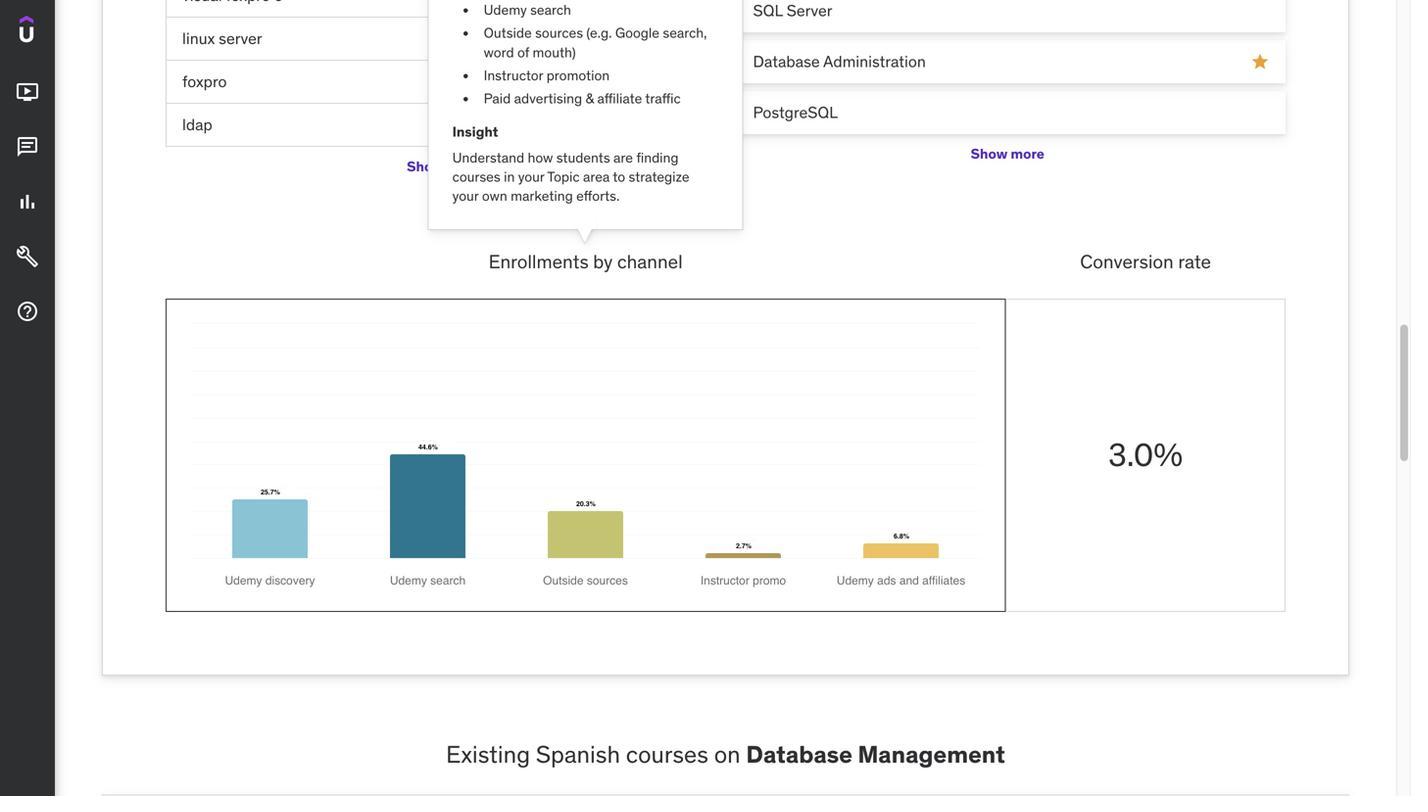 Task type: vqa. For each thing, say whether or not it's contained in the screenshot.
the Vocal (1)
no



Task type: locate. For each thing, give the bounding box(es) containing it.
1 horizontal spatial your
[[518, 168, 545, 186]]

recommended for you image
[[1251, 52, 1270, 72]]

1 vertical spatial your
[[453, 187, 479, 205]]

courses left on
[[626, 740, 709, 770]]

courses down understand
[[453, 168, 501, 186]]

understand
[[453, 149, 525, 167]]

topic
[[547, 168, 580, 186]]

4%
[[627, 28, 651, 48], [627, 72, 651, 92]]

show
[[971, 145, 1008, 162], [407, 158, 444, 175]]

2 4% from the top
[[627, 72, 651, 92]]

your
[[518, 168, 545, 186], [453, 187, 479, 205]]

1 vertical spatial database
[[746, 740, 853, 770]]

1 4% from the top
[[627, 28, 651, 48]]

0 horizontal spatial show more
[[407, 158, 481, 175]]

show more button down insight
[[407, 147, 481, 186]]

1 vertical spatial medium image
[[16, 245, 39, 269]]

sources
[[535, 24, 583, 42]]

more down insight
[[447, 158, 481, 175]]

1 vertical spatial 4%
[[627, 72, 651, 92]]

2 vertical spatial medium image
[[16, 300, 39, 324]]

administration
[[824, 51, 926, 72]]

1 vertical spatial medium image
[[16, 190, 39, 214]]

medium image
[[16, 81, 39, 104], [16, 190, 39, 214]]

management
[[858, 740, 1006, 770]]

0 vertical spatial 4%
[[627, 28, 651, 48]]

server
[[219, 28, 262, 48]]

4% for linux server
[[627, 28, 651, 48]]

foxpro
[[182, 72, 227, 92]]

database down sql server on the top right
[[753, 51, 820, 72]]

more down postgresql link
[[1011, 145, 1045, 162]]

to
[[613, 168, 626, 186]]

area
[[583, 168, 610, 186]]

your down how
[[518, 168, 545, 186]]

show more for the left show more button
[[407, 158, 481, 175]]

show more for show more button to the right
[[971, 145, 1045, 162]]

0 vertical spatial database
[[753, 51, 820, 72]]

of
[[518, 43, 529, 61]]

show for show more button to the right
[[971, 145, 1008, 162]]

show left understand
[[407, 158, 444, 175]]

linux
[[182, 28, 215, 48]]

on
[[714, 740, 741, 770]]

(e.g.
[[587, 24, 612, 42]]

your left own
[[453, 187, 479, 205]]

database right on
[[746, 740, 853, 770]]

promotion
[[547, 67, 610, 84]]

2 medium image from the top
[[16, 190, 39, 214]]

strategize
[[629, 168, 690, 186]]

word
[[484, 43, 514, 61]]

0 horizontal spatial more
[[447, 158, 481, 175]]

google
[[616, 24, 660, 42]]

0 vertical spatial medium image
[[16, 135, 39, 159]]

spanish
[[536, 740, 620, 770]]

outside
[[484, 24, 532, 42]]

show for the left show more button
[[407, 158, 444, 175]]

database
[[753, 51, 820, 72], [746, 740, 853, 770]]

paid
[[484, 90, 511, 107]]

0 horizontal spatial show
[[407, 158, 444, 175]]

2 medium image from the top
[[16, 245, 39, 269]]

show more button down the database administration link
[[971, 134, 1045, 174]]

0 horizontal spatial show more button
[[407, 147, 481, 186]]

4% down google
[[627, 72, 651, 92]]

0 vertical spatial courses
[[453, 168, 501, 186]]

courses inside insight understand how students are finding courses in your topic area to strategize your own marketing efforts.
[[453, 168, 501, 186]]

show more
[[971, 145, 1045, 162], [407, 158, 481, 175]]

0 horizontal spatial courses
[[453, 168, 501, 186]]

database administration
[[753, 51, 926, 72]]

0 vertical spatial medium image
[[16, 81, 39, 104]]

udemy image
[[20, 16, 109, 49]]

1 horizontal spatial show more
[[971, 145, 1045, 162]]

show down postgresql link
[[971, 145, 1008, 162]]

4% for foxpro
[[627, 72, 651, 92]]

in
[[504, 168, 515, 186]]

show more down postgresql link
[[971, 145, 1045, 162]]

conversion rate
[[1081, 250, 1212, 274]]

efforts.
[[576, 187, 620, 205]]

more
[[1011, 145, 1045, 162], [447, 158, 481, 175]]

1 horizontal spatial show
[[971, 145, 1008, 162]]

1 vertical spatial courses
[[626, 740, 709, 770]]

interactive chart image
[[190, 323, 981, 588]]

marketing
[[511, 187, 573, 205]]

show more button
[[971, 134, 1045, 174], [407, 147, 481, 186]]

medium image
[[16, 135, 39, 159], [16, 245, 39, 269], [16, 300, 39, 324]]

show more down insight
[[407, 158, 481, 175]]

4% right (e.g.
[[627, 28, 651, 48]]

mouth)
[[533, 43, 576, 61]]

insight understand how students are finding courses in your topic area to strategize your own marketing efforts.
[[453, 123, 690, 205]]

courses
[[453, 168, 501, 186], [626, 740, 709, 770]]

1 horizontal spatial more
[[1011, 145, 1045, 162]]



Task type: describe. For each thing, give the bounding box(es) containing it.
sql server
[[753, 0, 833, 21]]

existing
[[446, 740, 530, 770]]

sql
[[753, 0, 783, 21]]

instructor
[[484, 67, 543, 84]]

existing spanish courses on database management
[[446, 740, 1006, 770]]

database administration link
[[730, 40, 1286, 83]]

by
[[593, 250, 613, 274]]

own
[[482, 187, 508, 205]]

advertising
[[514, 90, 582, 107]]

1 medium image from the top
[[16, 81, 39, 104]]

0 horizontal spatial your
[[453, 187, 479, 205]]

rate
[[1179, 250, 1212, 274]]

finding
[[637, 149, 679, 167]]

how
[[528, 149, 553, 167]]

&
[[586, 90, 594, 107]]

more for show more button to the right
[[1011, 145, 1045, 162]]

conversion
[[1081, 250, 1174, 274]]

3.0%
[[1109, 436, 1183, 475]]

linux server
[[182, 28, 262, 48]]

channel
[[617, 250, 683, 274]]

are
[[614, 149, 633, 167]]

more for the left show more button
[[447, 158, 481, 175]]

0 vertical spatial your
[[518, 168, 545, 186]]

udemy
[[484, 1, 527, 19]]

server
[[787, 0, 833, 21]]

3 medium image from the top
[[16, 300, 39, 324]]

affiliate
[[597, 90, 642, 107]]

1 medium image from the top
[[16, 135, 39, 159]]

students
[[557, 149, 610, 167]]

udemy search outside sources (e.g. google search, word of mouth) instructor promotion paid advertising & affiliate traffic
[[484, 1, 707, 107]]

insight
[[453, 123, 498, 141]]

postgresql
[[753, 102, 838, 122]]

1 horizontal spatial courses
[[626, 740, 709, 770]]

search,
[[663, 24, 707, 42]]

postgresql link
[[730, 91, 1286, 134]]

1 horizontal spatial show more button
[[971, 134, 1045, 174]]

ldap
[[182, 115, 213, 135]]

traffic
[[645, 90, 681, 107]]

search
[[530, 1, 571, 19]]

enrollments
[[489, 250, 589, 274]]

sql server link
[[730, 0, 1286, 33]]

enrollments by channel
[[489, 250, 683, 274]]



